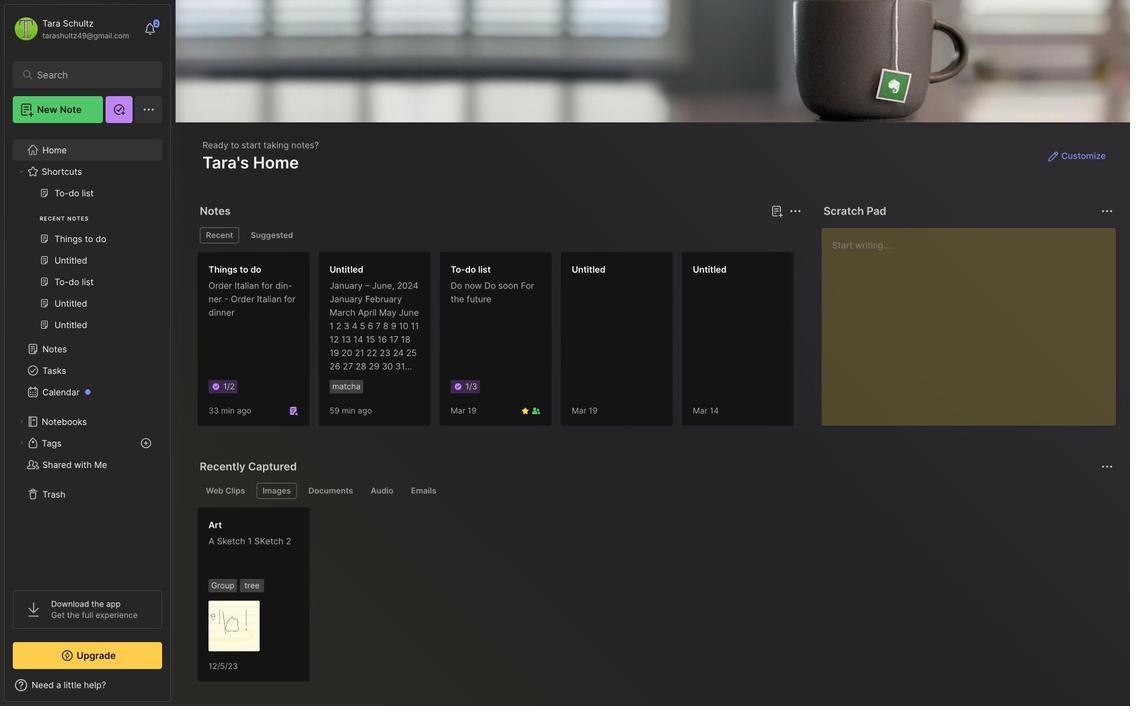 Task type: describe. For each thing, give the bounding box(es) containing it.
tree inside main element
[[5, 131, 170, 579]]

Start writing… text field
[[833, 228, 1116, 415]]

expand notebooks image
[[17, 418, 26, 426]]

none search field inside main element
[[37, 67, 144, 83]]

1 more actions field from the top
[[1098, 202, 1117, 221]]

click to collapse image
[[170, 682, 180, 698]]

expand tags image
[[17, 440, 26, 448]]

thumbnail image
[[209, 601, 260, 652]]

main element
[[0, 0, 175, 707]]

1 tab list from the top
[[200, 227, 800, 244]]



Task type: vqa. For each thing, say whether or not it's contained in the screenshot.
More actions image
yes



Task type: locate. For each thing, give the bounding box(es) containing it.
1 vertical spatial tab list
[[200, 483, 1112, 499]]

row group
[[197, 252, 1131, 435]]

More actions field
[[1098, 202, 1117, 221], [1098, 458, 1117, 477]]

group
[[13, 182, 162, 344]]

more actions image
[[1100, 459, 1116, 475]]

Account field
[[13, 15, 129, 42]]

tab list
[[200, 227, 800, 244], [200, 483, 1112, 499]]

tree
[[5, 131, 170, 579]]

None search field
[[37, 67, 144, 83]]

0 vertical spatial more actions field
[[1098, 202, 1117, 221]]

WHAT'S NEW field
[[5, 675, 170, 697]]

2 tab list from the top
[[200, 483, 1112, 499]]

group inside main element
[[13, 182, 162, 344]]

1 vertical spatial more actions field
[[1098, 458, 1117, 477]]

tab
[[200, 227, 239, 244], [245, 227, 299, 244], [200, 483, 251, 499], [257, 483, 297, 499], [303, 483, 359, 499], [365, 483, 400, 499], [405, 483, 443, 499]]

2 more actions field from the top
[[1098, 458, 1117, 477]]

0 vertical spatial tab list
[[200, 227, 800, 244]]

more actions image
[[1100, 203, 1116, 219]]

Search text field
[[37, 69, 144, 81]]



